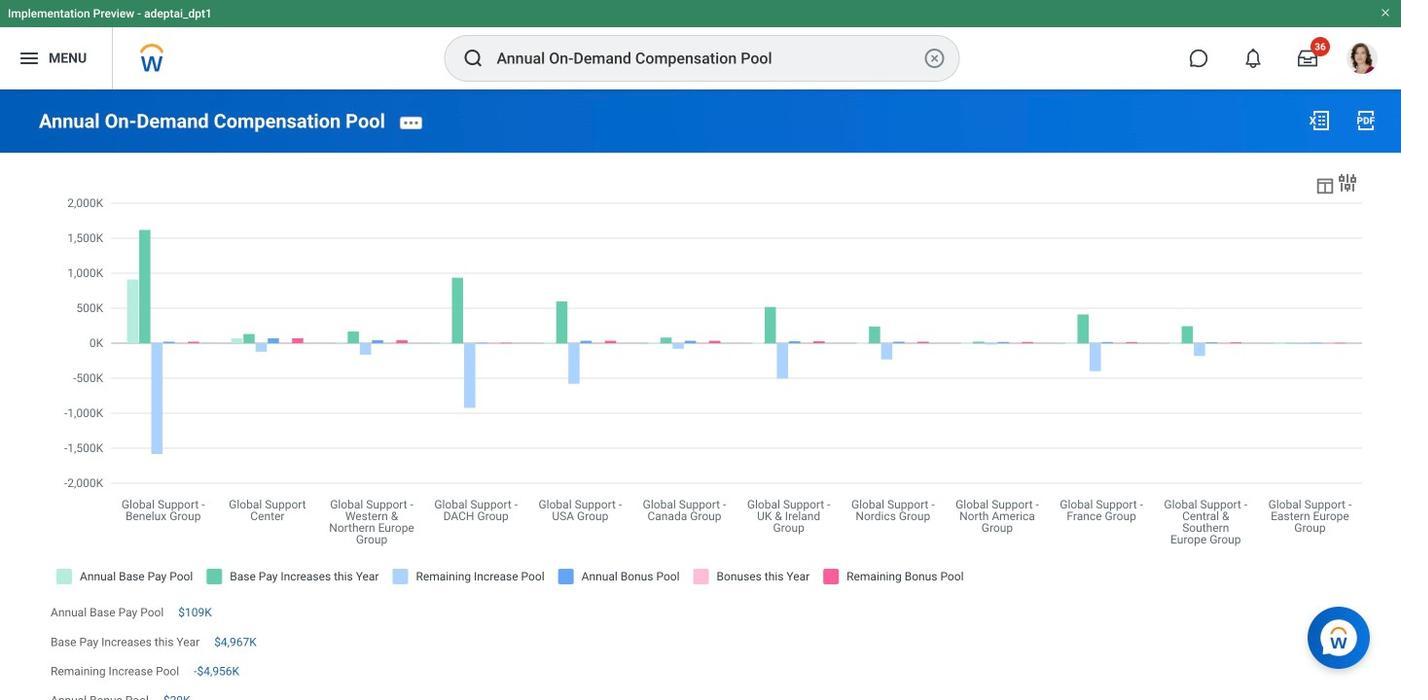 Task type: describe. For each thing, give the bounding box(es) containing it.
annual bonus pool image
[[163, 694, 202, 701]]

profile logan mcneil image
[[1347, 43, 1378, 78]]

export to excel image
[[1308, 109, 1331, 132]]

view printable version (pdf) image
[[1355, 109, 1378, 132]]

configure and view chart data image
[[1336, 171, 1359, 195]]

Search Workday  search field
[[497, 37, 919, 80]]

annual on-demand compensation pool - table image
[[1315, 175, 1336, 197]]



Task type: locate. For each thing, give the bounding box(es) containing it.
banner
[[0, 0, 1401, 90]]

x circle image
[[923, 47, 946, 70]]

search image
[[462, 47, 485, 70]]

main content
[[0, 90, 1401, 701]]

inbox large image
[[1298, 49, 1318, 68]]

justify image
[[18, 47, 41, 70]]

notifications large image
[[1244, 49, 1263, 68]]

close environment banner image
[[1380, 7, 1392, 18]]



Task type: vqa. For each thing, say whether or not it's contained in the screenshot.
star icon
no



